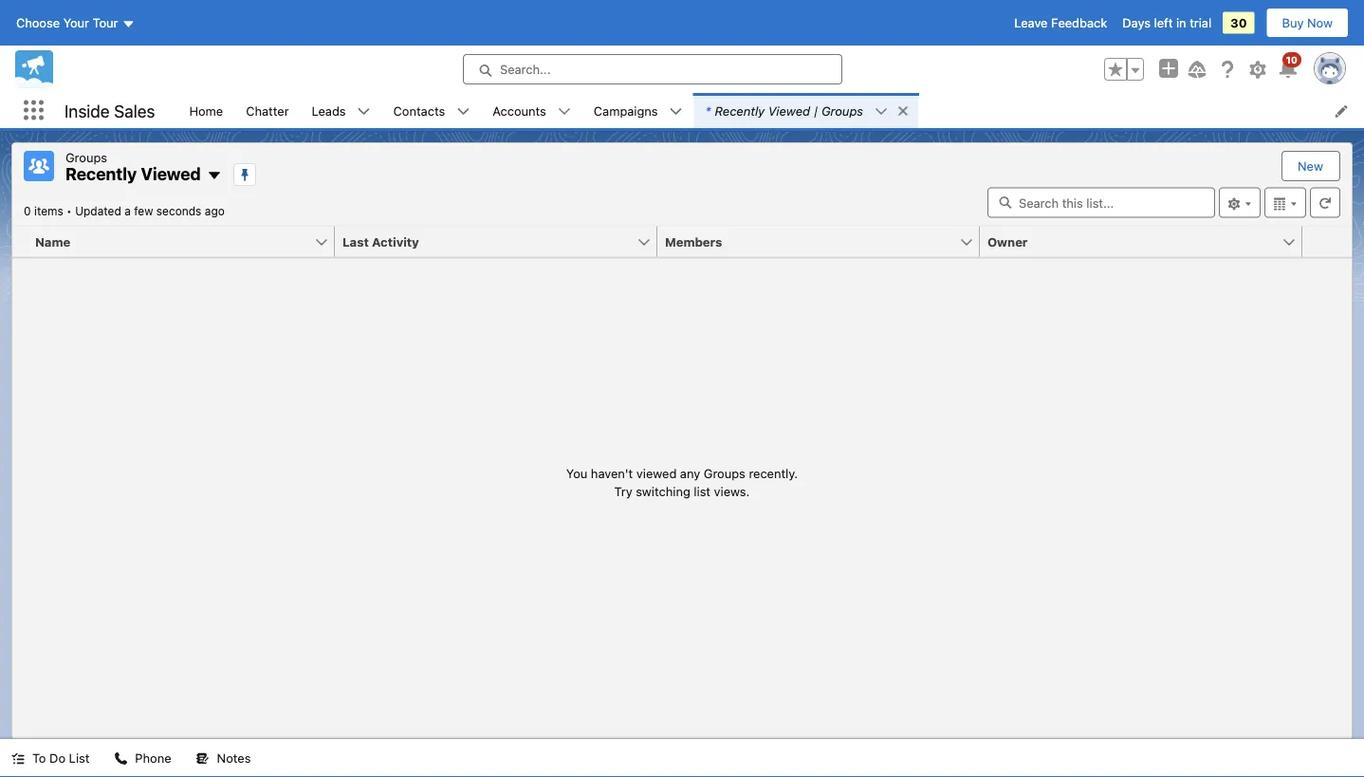 Task type: locate. For each thing, give the bounding box(es) containing it.
few
[[134, 205, 153, 218]]

last activity element
[[335, 226, 669, 258]]

1 text default image from the left
[[11, 752, 25, 765]]

groups
[[822, 103, 864, 118], [65, 150, 107, 164], [704, 466, 746, 480]]

search... button
[[463, 54, 843, 84]]

None search field
[[988, 187, 1216, 218]]

1 horizontal spatial viewed
[[768, 103, 811, 118]]

chatter link
[[235, 93, 300, 128]]

accounts link
[[481, 93, 558, 128]]

list
[[178, 93, 1365, 128]]

list
[[69, 751, 90, 765]]

list item containing *
[[694, 93, 919, 128]]

viewed left |
[[768, 103, 811, 118]]

accounts
[[493, 103, 547, 118]]

2 vertical spatial groups
[[704, 466, 746, 480]]

recently right * at the right top
[[715, 103, 765, 118]]

viewed
[[637, 466, 677, 480]]

days left in trial
[[1123, 16, 1212, 30]]

items
[[34, 205, 63, 218]]

0 horizontal spatial text default image
[[11, 752, 25, 765]]

name element
[[12, 226, 346, 258]]

1 horizontal spatial groups
[[704, 466, 746, 480]]

groups right |
[[822, 103, 864, 118]]

owner element
[[980, 226, 1314, 258]]

action image
[[1303, 226, 1352, 257]]

leads link
[[300, 93, 357, 128]]

last activity
[[343, 234, 419, 249]]

recently up updated
[[65, 164, 137, 184]]

groups for you haven't viewed any groups recently. try switching list views.
[[704, 466, 746, 480]]

text default image for notes
[[196, 752, 209, 765]]

text default image left notes
[[196, 752, 209, 765]]

group
[[1105, 58, 1145, 81]]

search...
[[500, 62, 551, 76]]

sales
[[114, 100, 155, 121]]

owner
[[988, 234, 1028, 249]]

10
[[1287, 54, 1298, 65]]

do
[[49, 751, 66, 765]]

notes button
[[185, 739, 262, 777]]

leads
[[312, 103, 346, 118]]

groups inside list item
[[822, 103, 864, 118]]

1 horizontal spatial text default image
[[196, 752, 209, 765]]

groups down inside
[[65, 150, 107, 164]]

activity
[[372, 234, 419, 249]]

viewed
[[768, 103, 811, 118], [141, 164, 201, 184]]

campaigns
[[594, 103, 658, 118]]

2 horizontal spatial groups
[[822, 103, 864, 118]]

buy now button
[[1267, 8, 1350, 38]]

0 vertical spatial viewed
[[768, 103, 811, 118]]

new
[[1298, 159, 1324, 173]]

viewed inside list item
[[768, 103, 811, 118]]

text default image
[[11, 752, 25, 765], [196, 752, 209, 765]]

text default image for to do list
[[11, 752, 25, 765]]

now
[[1308, 16, 1333, 30]]

you haven't viewed any groups recently. try switching list views.
[[566, 466, 798, 499]]

buy
[[1283, 16, 1305, 30]]

text default image inside to do list button
[[11, 752, 25, 765]]

0
[[24, 205, 31, 218]]

0 vertical spatial recently
[[715, 103, 765, 118]]

Search Recently Viewed list view. search field
[[988, 187, 1216, 218]]

0 horizontal spatial viewed
[[141, 164, 201, 184]]

haven't
[[591, 466, 633, 480]]

status
[[566, 464, 798, 501]]

0 vertical spatial groups
[[822, 103, 864, 118]]

0 horizontal spatial groups
[[65, 150, 107, 164]]

0 items • updated a few seconds ago
[[24, 205, 225, 218]]

1 vertical spatial groups
[[65, 150, 107, 164]]

none search field inside recently viewed|groups|list view element
[[988, 187, 1216, 218]]

1 horizontal spatial recently
[[715, 103, 765, 118]]

0 horizontal spatial recently
[[65, 164, 137, 184]]

switching
[[636, 484, 691, 499]]

feedback
[[1052, 16, 1108, 30]]

text default image
[[897, 104, 910, 118], [357, 105, 371, 118], [457, 105, 470, 118], [558, 105, 571, 118], [670, 105, 683, 118], [875, 105, 888, 118], [207, 168, 222, 183], [114, 752, 128, 765]]

to do list button
[[0, 739, 101, 777]]

chatter
[[246, 103, 289, 118]]

a
[[125, 205, 131, 218]]

updated
[[75, 205, 121, 218]]

try
[[615, 484, 633, 499]]

text default image inside notes "button"
[[196, 752, 209, 765]]

leave feedback link
[[1015, 16, 1108, 30]]

phone
[[135, 751, 171, 765]]

days
[[1123, 16, 1151, 30]]

list item
[[694, 93, 919, 128]]

list
[[694, 484, 711, 499]]

contacts list item
[[382, 93, 481, 128]]

groups inside you haven't viewed any groups recently. try switching list views.
[[704, 466, 746, 480]]

viewed up "seconds"
[[141, 164, 201, 184]]

recently inside list item
[[715, 103, 765, 118]]

groups up views.
[[704, 466, 746, 480]]

text default image inside the phone button
[[114, 752, 128, 765]]

text default image inside contacts list item
[[457, 105, 470, 118]]

your
[[63, 16, 89, 30]]

1 vertical spatial viewed
[[141, 164, 201, 184]]

2 text default image from the left
[[196, 752, 209, 765]]

recently
[[715, 103, 765, 118], [65, 164, 137, 184]]

*
[[706, 103, 711, 118]]

text default image left to at bottom
[[11, 752, 25, 765]]



Task type: describe. For each thing, give the bounding box(es) containing it.
contacts
[[394, 103, 445, 118]]

recently viewed
[[65, 164, 201, 184]]

name
[[35, 234, 70, 249]]

10 button
[[1277, 52, 1302, 81]]

leads list item
[[300, 93, 382, 128]]

you
[[566, 466, 588, 480]]

groups for * recently viewed | groups
[[822, 103, 864, 118]]

home
[[189, 103, 223, 118]]

left
[[1155, 16, 1173, 30]]

to do list
[[32, 751, 90, 765]]

last
[[343, 234, 369, 249]]

members
[[665, 234, 723, 249]]

trial
[[1190, 16, 1212, 30]]

choose
[[16, 16, 60, 30]]

inside sales
[[65, 100, 155, 121]]

ago
[[205, 205, 225, 218]]

accounts list item
[[481, 93, 583, 128]]

choose your tour
[[16, 16, 118, 30]]

•
[[67, 205, 72, 218]]

contacts link
[[382, 93, 457, 128]]

any
[[680, 466, 701, 480]]

inside
[[65, 100, 110, 121]]

action element
[[1303, 226, 1352, 258]]

text default image inside accounts list item
[[558, 105, 571, 118]]

views.
[[714, 484, 750, 499]]

tour
[[93, 16, 118, 30]]

phone button
[[103, 739, 183, 777]]

campaigns link
[[583, 93, 670, 128]]

recently viewed|groups|list view element
[[11, 142, 1353, 739]]

choose your tour button
[[15, 8, 136, 38]]

seconds
[[156, 205, 202, 218]]

text default image inside campaigns list item
[[670, 105, 683, 118]]

members element
[[658, 226, 992, 258]]

to
[[32, 751, 46, 765]]

1 vertical spatial recently
[[65, 164, 137, 184]]

|
[[814, 103, 818, 118]]

campaigns list item
[[583, 93, 694, 128]]

notes
[[217, 751, 251, 765]]

buy now
[[1283, 16, 1333, 30]]

recently.
[[749, 466, 798, 480]]

recently viewed status
[[24, 205, 75, 218]]

status containing you haven't viewed any groups recently.
[[566, 464, 798, 501]]

list containing home
[[178, 93, 1365, 128]]

* recently viewed | groups
[[706, 103, 864, 118]]

text default image inside leads list item
[[357, 105, 371, 118]]

30
[[1231, 16, 1248, 30]]

in
[[1177, 16, 1187, 30]]

leave feedback
[[1015, 16, 1108, 30]]

home link
[[178, 93, 235, 128]]

new button
[[1283, 152, 1339, 180]]

leave
[[1015, 16, 1048, 30]]



Task type: vqa. For each thing, say whether or not it's contained in the screenshot.
1 (800) 667-6389 corresponding to BigLife
no



